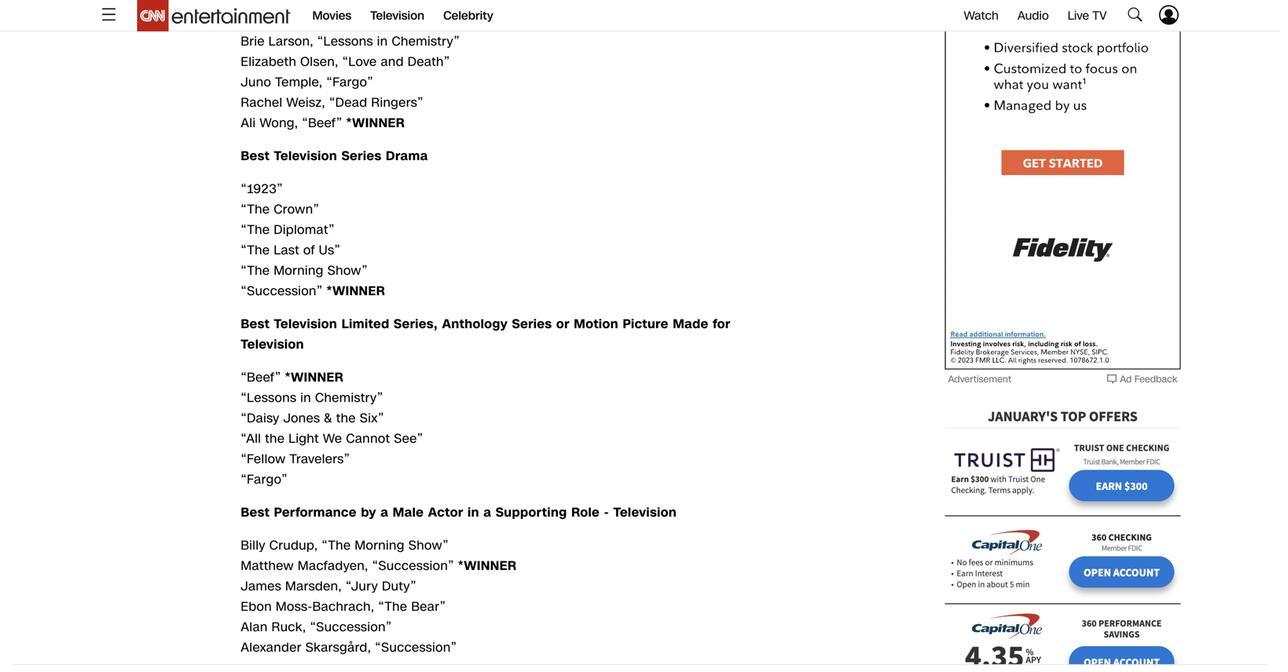 Task type: describe. For each thing, give the bounding box(es) containing it.
user avatar image
[[1158, 3, 1181, 27]]

"succession" inside the "1923" "the crown" "the diplomat" "the last of us" "the morning show" "succession" *winner
[[241, 283, 323, 300]]

-
[[604, 504, 609, 522]]

billy
[[241, 537, 266, 555]]

watch
[[964, 7, 999, 24]]

actor
[[428, 504, 464, 522]]

"1923" "the crown" "the diplomat" "the last of us" "the morning show" "succession" *winner
[[241, 180, 385, 300]]

ad
[[1121, 373, 1133, 386]]

weisz,
[[287, 94, 326, 112]]

watch link
[[964, 7, 999, 24]]

of
[[303, 242, 315, 259]]

riley
[[241, 12, 270, 30]]

elizabeth
[[241, 53, 297, 71]]

us"
[[319, 242, 341, 259]]

"beef" *winner "lessons in chemistry" "daisy jones & the six" "all the light we cannot see" "fellow travelers" "fargo"
[[241, 369, 423, 489]]

ad feedback
[[1121, 373, 1178, 386]]

1 a from the left
[[381, 504, 389, 522]]

"succession" up 'duty"'
[[372, 558, 454, 575]]

show" inside the "1923" "the crown" "the diplomat" "the last of us" "the morning show" "succession" *winner
[[328, 262, 368, 280]]

best performance by a male actor in a supporting role - television
[[241, 504, 677, 522]]

tv
[[1093, 7, 1107, 24]]

by
[[361, 504, 377, 522]]

live tv
[[1068, 7, 1107, 24]]

television link
[[371, 0, 425, 31]]

"love
[[342, 53, 377, 71]]

"all
[[241, 430, 261, 448]]

*winner inside the "1923" "the crown" "the diplomat" "the last of us" "the morning show" "succession" *winner
[[327, 283, 385, 300]]

keough,
[[274, 12, 324, 30]]

"beef" inside riley keough, "daisy jones & the six" brie larson, "lessons in chemistry" elizabeth olsen, "love and death" juno temple, "fargo" rachel weisz, "dead ringers" ali wong, "beef" *winner
[[302, 114, 343, 132]]

audio link
[[1018, 7, 1049, 24]]

six" inside riley keough, "daisy jones & the six" brie larson, "lessons in chemistry" elizabeth olsen, "love and death" juno temple, "fargo" rachel weisz, "dead ringers" ali wong, "beef" *winner
[[447, 12, 471, 30]]

series inside best television limited series, anthology series or motion picture made for television
[[512, 316, 552, 333]]

"fellow
[[241, 451, 286, 469]]

supporting
[[496, 504, 567, 522]]

riley keough, "daisy jones & the six" brie larson, "lessons in chemistry" elizabeth olsen, "love and death" juno temple, "fargo" rachel weisz, "dead ringers" ali wong, "beef" *winner
[[241, 12, 471, 132]]

ringers"
[[371, 94, 424, 112]]

morning inside the billy crudup, "the morning show" matthew macfadyen, "succession" *winner james marsden, "jury duty" ebon moss-bachrach, "the bear" alan ruck, "succession" alexander skarsgård, "succession"
[[355, 537, 405, 555]]

brie
[[241, 33, 265, 50]]

wong,
[[260, 114, 298, 132]]

"1923"
[[241, 180, 283, 198]]

jones inside riley keough, "daisy jones & the six" brie larson, "lessons in chemistry" elizabeth olsen, "love and death" juno temple, "fargo" rachel weisz, "dead ringers" ali wong, "beef" *winner
[[370, 12, 407, 30]]

for
[[713, 316, 731, 333]]

1 horizontal spatial the
[[336, 410, 356, 428]]

in inside "beef" *winner "lessons in chemistry" "daisy jones & the six" "all the light we cannot see" "fellow travelers" "fargo"
[[301, 390, 311, 407]]

chemistry" inside riley keough, "daisy jones & the six" brie larson, "lessons in chemistry" elizabeth olsen, "love and death" juno temple, "fargo" rachel weisz, "dead ringers" ali wong, "beef" *winner
[[392, 33, 460, 50]]

*winner inside "beef" *winner "lessons in chemistry" "daisy jones & the six" "all the light we cannot see" "fellow travelers" "fargo"
[[285, 369, 344, 387]]

*winner inside the billy crudup, "the morning show" matthew macfadyen, "succession" *winner james marsden, "jury duty" ebon moss-bachrach, "the bear" alan ruck, "succession" alexander skarsgård, "succession"
[[458, 558, 517, 575]]

performance
[[274, 504, 357, 522]]

celebrity
[[444, 7, 494, 24]]

last
[[274, 242, 300, 259]]

anthology
[[442, 316, 508, 333]]

bachrach,
[[313, 599, 375, 616]]

"daisy inside "beef" *winner "lessons in chemistry" "daisy jones & the six" "all the light we cannot see" "fellow travelers" "fargo"
[[241, 410, 280, 428]]

made
[[673, 316, 709, 333]]

alexander
[[241, 640, 302, 657]]

diplomat"
[[274, 221, 335, 239]]

we
[[323, 430, 342, 448]]

movies link
[[313, 0, 352, 31]]

"jury
[[346, 578, 378, 596]]

celebrity link
[[444, 0, 494, 31]]

"lessons inside "beef" *winner "lessons in chemistry" "daisy jones & the six" "all the light we cannot see" "fellow travelers" "fargo"
[[241, 390, 297, 407]]

best television series drama
[[241, 147, 428, 165]]

olsen,
[[300, 53, 339, 71]]

motion
[[574, 316, 619, 333]]

2 a from the left
[[484, 504, 492, 522]]

"succession" down "bear""
[[375, 640, 457, 657]]

best for best television series drama
[[241, 147, 270, 165]]

travelers"
[[290, 451, 350, 469]]

advertisement region
[[946, 0, 1181, 370]]

drama
[[386, 147, 428, 165]]



Task type: vqa. For each thing, say whether or not it's contained in the screenshot.
the middle SOD. LINK
no



Task type: locate. For each thing, give the bounding box(es) containing it.
1 horizontal spatial "beef"
[[302, 114, 343, 132]]

the inside riley keough, "daisy jones & the six" brie larson, "lessons in chemistry" elizabeth olsen, "love and death" juno temple, "fargo" rachel weisz, "dead ringers" ali wong, "beef" *winner
[[423, 12, 443, 30]]

1 vertical spatial "beef"
[[241, 369, 281, 387]]

"daisy inside riley keough, "daisy jones & the six" brie larson, "lessons in chemistry" elizabeth olsen, "love and death" juno temple, "fargo" rachel weisz, "dead ringers" ali wong, "beef" *winner
[[328, 12, 366, 30]]

crudup,
[[270, 537, 318, 555]]

"dead
[[329, 94, 368, 112]]

live
[[1068, 7, 1090, 24]]

1 vertical spatial "daisy
[[241, 410, 280, 428]]

morning
[[274, 262, 324, 280], [355, 537, 405, 555]]

chemistry" up death"
[[392, 33, 460, 50]]

1 best from the top
[[241, 147, 270, 165]]

best for best performance by a male actor in a supporting role - television
[[241, 504, 270, 522]]

1 horizontal spatial "daisy
[[328, 12, 366, 30]]

1 vertical spatial "lessons
[[241, 390, 297, 407]]

male
[[393, 504, 424, 522]]

1 horizontal spatial morning
[[355, 537, 405, 555]]

1 horizontal spatial &
[[411, 12, 419, 30]]

best inside best television limited series, anthology series or motion picture made for television
[[241, 316, 270, 333]]

crown"
[[274, 201, 319, 218]]

in inside riley keough, "daisy jones & the six" brie larson, "lessons in chemistry" elizabeth olsen, "love and death" juno temple, "fargo" rachel weisz, "dead ringers" ali wong, "beef" *winner
[[377, 33, 388, 50]]

& inside riley keough, "daisy jones & the six" brie larson, "lessons in chemistry" elizabeth olsen, "love and death" juno temple, "fargo" rachel weisz, "dead ringers" ali wong, "beef" *winner
[[411, 12, 419, 30]]

series
[[342, 147, 382, 165], [512, 316, 552, 333]]

juno
[[241, 73, 271, 91]]

role
[[572, 504, 600, 522]]

0 vertical spatial "beef"
[[302, 114, 343, 132]]

a right actor
[[484, 504, 492, 522]]

matthew
[[241, 558, 294, 575]]

alan
[[241, 619, 268, 637]]

in right actor
[[468, 504, 480, 522]]

0 horizontal spatial the
[[265, 430, 285, 448]]

larson,
[[269, 33, 314, 50]]

"daisy
[[328, 12, 366, 30], [241, 410, 280, 428]]

temple,
[[275, 73, 323, 91]]

billy crudup, "the morning show" matthew macfadyen, "succession" *winner james marsden, "jury duty" ebon moss-bachrach, "the bear" alan ruck, "succession" alexander skarsgård, "succession"
[[241, 537, 517, 657]]

see"
[[394, 430, 423, 448]]

"fargo"
[[327, 73, 374, 91], [241, 471, 288, 489]]

0 horizontal spatial morning
[[274, 262, 324, 280]]

or
[[557, 316, 570, 333]]

&
[[411, 12, 419, 30], [324, 410, 332, 428]]

show" inside the billy crudup, "the morning show" matthew macfadyen, "succession" *winner james marsden, "jury duty" ebon moss-bachrach, "the bear" alan ruck, "succession" alexander skarsgård, "succession"
[[409, 537, 449, 555]]

jones up light
[[284, 410, 320, 428]]

picture
[[623, 316, 669, 333]]

"beef"
[[302, 114, 343, 132], [241, 369, 281, 387]]

"fargo" down "fellow
[[241, 471, 288, 489]]

1 horizontal spatial six"
[[447, 12, 471, 30]]

six"
[[447, 12, 471, 30], [360, 410, 384, 428]]

2 vertical spatial the
[[265, 430, 285, 448]]

jones up and
[[370, 12, 407, 30]]

0 vertical spatial "lessons
[[318, 33, 373, 50]]

2 horizontal spatial the
[[423, 12, 443, 30]]

1 vertical spatial in
[[301, 390, 311, 407]]

series left "or" at the left of page
[[512, 316, 552, 333]]

six" up death"
[[447, 12, 471, 30]]

in up light
[[301, 390, 311, 407]]

"fargo" up "dead
[[327, 73, 374, 91]]

rachel
[[241, 94, 283, 112]]

& up we
[[324, 410, 332, 428]]

james
[[241, 578, 282, 596]]

0 vertical spatial "daisy
[[328, 12, 366, 30]]

limited
[[342, 316, 390, 333]]

a right by
[[381, 504, 389, 522]]

best
[[241, 147, 270, 165], [241, 316, 270, 333], [241, 504, 270, 522]]

0 horizontal spatial show"
[[328, 262, 368, 280]]

0 horizontal spatial &
[[324, 410, 332, 428]]

0 vertical spatial the
[[423, 12, 443, 30]]

"beef" up "all
[[241, 369, 281, 387]]

& inside "beef" *winner "lessons in chemistry" "daisy jones & the six" "all the light we cannot see" "fellow travelers" "fargo"
[[324, 410, 332, 428]]

1 horizontal spatial show"
[[409, 537, 449, 555]]

duty"
[[382, 578, 417, 596]]

jones
[[370, 12, 407, 30], [284, 410, 320, 428]]

and
[[381, 53, 404, 71]]

1 horizontal spatial jones
[[370, 12, 407, 30]]

0 horizontal spatial jones
[[284, 410, 320, 428]]

"succession" down bachrach,
[[310, 619, 392, 637]]

1 vertical spatial show"
[[409, 537, 449, 555]]

0 vertical spatial "fargo"
[[327, 73, 374, 91]]

2 vertical spatial best
[[241, 504, 270, 522]]

jones inside "beef" *winner "lessons in chemistry" "daisy jones & the six" "all the light we cannot see" "fellow travelers" "fargo"
[[284, 410, 320, 428]]

"lessons up "all
[[241, 390, 297, 407]]

chemistry" inside "beef" *winner "lessons in chemistry" "daisy jones & the six" "all the light we cannot see" "fellow travelers" "fargo"
[[315, 390, 383, 407]]

marsden,
[[285, 578, 342, 596]]

0 horizontal spatial series
[[342, 147, 382, 165]]

*winner inside riley keough, "daisy jones & the six" brie larson, "lessons in chemistry" elizabeth olsen, "love and death" juno temple, "fargo" rachel weisz, "dead ringers" ali wong, "beef" *winner
[[346, 114, 405, 132]]

1 vertical spatial chemistry"
[[315, 390, 383, 407]]

"lessons up "love at the top of page
[[318, 33, 373, 50]]

moss-
[[276, 599, 313, 616]]

audio
[[1018, 7, 1049, 24]]

television
[[371, 7, 425, 24], [274, 147, 337, 165], [274, 316, 337, 333], [241, 336, 304, 354], [614, 504, 677, 522]]

series,
[[394, 316, 438, 333]]

1 horizontal spatial "lessons
[[318, 33, 373, 50]]

3 best from the top
[[241, 504, 270, 522]]

"the
[[241, 201, 270, 218], [241, 221, 270, 239], [241, 242, 270, 259], [241, 262, 270, 280], [322, 537, 351, 555], [378, 599, 408, 616]]

"fargo" inside riley keough, "daisy jones & the six" brie larson, "lessons in chemistry" elizabeth olsen, "love and death" juno temple, "fargo" rachel weisz, "dead ringers" ali wong, "beef" *winner
[[327, 73, 374, 91]]

macfadyen,
[[298, 558, 369, 575]]

"daisy up "love at the top of page
[[328, 12, 366, 30]]

chemistry"
[[392, 33, 460, 50], [315, 390, 383, 407]]

cannot
[[346, 430, 390, 448]]

0 vertical spatial jones
[[370, 12, 407, 30]]

1 vertical spatial morning
[[355, 537, 405, 555]]

0 horizontal spatial chemistry"
[[315, 390, 383, 407]]

chemistry" up we
[[315, 390, 383, 407]]

the up "fellow
[[265, 430, 285, 448]]

morning inside the "1923" "the crown" "the diplomat" "the last of us" "the morning show" "succession" *winner
[[274, 262, 324, 280]]

0 vertical spatial morning
[[274, 262, 324, 280]]

the left celebrity link
[[423, 12, 443, 30]]

feedback
[[1135, 373, 1178, 386]]

ali
[[241, 114, 256, 132]]

ruck,
[[272, 619, 306, 637]]

1 horizontal spatial a
[[484, 504, 492, 522]]

best for best television limited series, anthology series or motion picture made for television
[[241, 316, 270, 333]]

in
[[377, 33, 388, 50], [301, 390, 311, 407], [468, 504, 480, 522]]

0 horizontal spatial "beef"
[[241, 369, 281, 387]]

1 horizontal spatial series
[[512, 316, 552, 333]]

1 vertical spatial &
[[324, 410, 332, 428]]

death"
[[408, 53, 450, 71]]

show"
[[328, 262, 368, 280], [409, 537, 449, 555]]

0 vertical spatial chemistry"
[[392, 33, 460, 50]]

1 horizontal spatial "fargo"
[[327, 73, 374, 91]]

2 best from the top
[[241, 316, 270, 333]]

"fargo" inside "beef" *winner "lessons in chemistry" "daisy jones & the six" "all the light we cannot see" "fellow travelers" "fargo"
[[241, 471, 288, 489]]

movies
[[313, 7, 352, 24]]

0 horizontal spatial "lessons
[[241, 390, 297, 407]]

1 vertical spatial jones
[[284, 410, 320, 428]]

best television limited series, anthology series or motion picture made for television
[[241, 316, 731, 354]]

2 vertical spatial in
[[468, 504, 480, 522]]

"succession"
[[241, 283, 323, 300], [372, 558, 454, 575], [310, 619, 392, 637], [375, 640, 457, 657]]

0 vertical spatial &
[[411, 12, 419, 30]]

in up and
[[377, 33, 388, 50]]

*winner down ringers"
[[346, 114, 405, 132]]

*winner up the limited on the left
[[327, 283, 385, 300]]

0 vertical spatial show"
[[328, 262, 368, 280]]

2 horizontal spatial in
[[468, 504, 480, 522]]

0 horizontal spatial "daisy
[[241, 410, 280, 428]]

open menu icon image
[[99, 5, 118, 24]]

show" down us"
[[328, 262, 368, 280]]

1 horizontal spatial chemistry"
[[392, 33, 460, 50]]

the
[[423, 12, 443, 30], [336, 410, 356, 428], [265, 430, 285, 448]]

1 horizontal spatial in
[[377, 33, 388, 50]]

skarsgård,
[[306, 640, 371, 657]]

0 vertical spatial in
[[377, 33, 388, 50]]

0 vertical spatial six"
[[447, 12, 471, 30]]

0 horizontal spatial "fargo"
[[241, 471, 288, 489]]

1 vertical spatial six"
[[360, 410, 384, 428]]

six" up cannot
[[360, 410, 384, 428]]

series left drama
[[342, 147, 382, 165]]

six" inside "beef" *winner "lessons in chemistry" "daisy jones & the six" "all the light we cannot see" "fellow travelers" "fargo"
[[360, 410, 384, 428]]

*winner
[[346, 114, 405, 132], [327, 283, 385, 300], [285, 369, 344, 387], [458, 558, 517, 575]]

"beef" down "weisz,"
[[302, 114, 343, 132]]

"succession" down last
[[241, 283, 323, 300]]

a
[[381, 504, 389, 522], [484, 504, 492, 522]]

morning down of
[[274, 262, 324, 280]]

*winner up light
[[285, 369, 344, 387]]

"daisy up "all
[[241, 410, 280, 428]]

the up we
[[336, 410, 356, 428]]

0 vertical spatial series
[[342, 147, 382, 165]]

0 vertical spatial best
[[241, 147, 270, 165]]

morning down by
[[355, 537, 405, 555]]

1 vertical spatial "fargo"
[[241, 471, 288, 489]]

*winner down best performance by a male actor in a supporting role - television
[[458, 558, 517, 575]]

& up death"
[[411, 12, 419, 30]]

1 vertical spatial best
[[241, 316, 270, 333]]

0 horizontal spatial in
[[301, 390, 311, 407]]

"lessons inside riley keough, "daisy jones & the six" brie larson, "lessons in chemistry" elizabeth olsen, "love and death" juno temple, "fargo" rachel weisz, "dead ringers" ali wong, "beef" *winner
[[318, 33, 373, 50]]

0 horizontal spatial a
[[381, 504, 389, 522]]

"beef" inside "beef" *winner "lessons in chemistry" "daisy jones & the six" "all the light we cannot see" "fellow travelers" "fargo"
[[241, 369, 281, 387]]

"lessons
[[318, 33, 373, 50], [241, 390, 297, 407]]

show" down actor
[[409, 537, 449, 555]]

ebon
[[241, 599, 272, 616]]

search icon image
[[1126, 5, 1145, 24]]

light
[[289, 430, 319, 448]]

live tv link
[[1068, 7, 1107, 24]]

1 vertical spatial series
[[512, 316, 552, 333]]

1 vertical spatial the
[[336, 410, 356, 428]]

0 horizontal spatial six"
[[360, 410, 384, 428]]

bear"
[[411, 599, 446, 616]]



